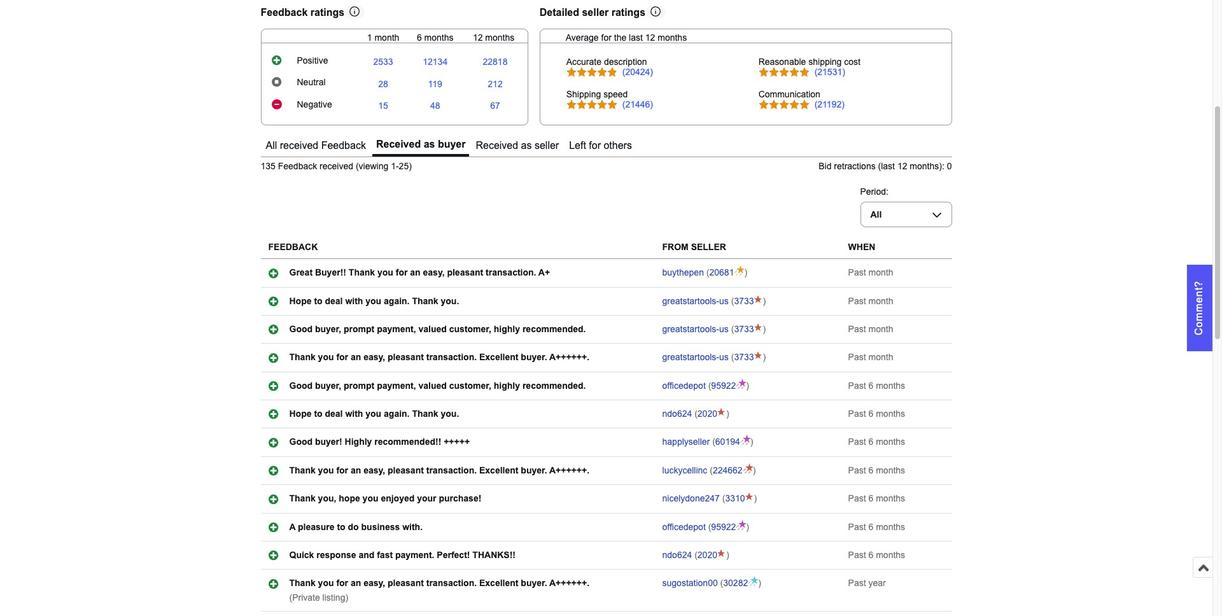 Task type: describe. For each thing, give the bounding box(es) containing it.
1 past from the top
[[848, 267, 866, 278]]

67
[[490, 101, 500, 111]]

again. for ndo624
[[384, 409, 410, 419]]

2020 link for hope to deal with you again. thank you.
[[697, 409, 717, 419]]

0
[[947, 161, 952, 171]]

( for 224662 link
[[710, 465, 713, 475]]

an inside the thank you for an easy, pleasant transaction. excellent buyer. a++++++. (private listing)
[[351, 578, 361, 588]]

3 past from the top
[[848, 324, 866, 334]]

all for all received feedback
[[266, 140, 277, 151]]

transaction. inside the thank you for an easy, pleasant transaction. excellent buyer. a++++++. (private listing)
[[426, 578, 477, 588]]

95922 link for a pleasure to do business with.
[[711, 522, 736, 532]]

2 vertical spatial feedback
[[278, 161, 317, 171]]

do
[[348, 522, 359, 532]]

past 6 months element for purchase!
[[848, 493, 905, 504]]

past month for good buyer, prompt payment, valued customer, highly recommended.
[[848, 324, 893, 334]]

greatstartools-us link for thank you for an easy, pleasant transaction. excellent buyer. a++++++.
[[662, 352, 729, 362]]

(21446)
[[622, 99, 653, 109]]

22818
[[483, 57, 508, 67]]

135
[[261, 161, 276, 171]]

month for great buyer!! thank you for an easy, pleasant transaction. a+
[[869, 267, 893, 278]]

2533 button
[[373, 57, 393, 67]]

past 6 months for highly
[[848, 380, 905, 391]]

1 ratings from the left
[[310, 7, 344, 18]]

negative
[[297, 100, 332, 110]]

21446 ratings received on shipping speed. click to check average rating. element
[[622, 99, 653, 109]]

feedback
[[268, 242, 318, 252]]

2 ratings from the left
[[611, 7, 645, 18]]

3733 link for good buyer, prompt payment, valued customer, highly recommended.
[[734, 324, 754, 334]]

thank you, hope you enjoyed your purchase! element
[[289, 493, 481, 504]]

15 button
[[378, 101, 388, 111]]

6 past from the top
[[848, 409, 866, 419]]

(21192)
[[814, 99, 845, 109]]

from seller
[[662, 242, 726, 252]]

bid retractions (last 12 months): 0
[[819, 161, 952, 171]]

3733 for good buyer, prompt payment, valued customer, highly recommended.
[[734, 324, 754, 334]]

buyer. inside the thank you for an easy, pleasant transaction. excellent buyer. a++++++. (private listing)
[[521, 578, 547, 588]]

business
[[361, 522, 400, 532]]

a++++++. inside the thank you for an easy, pleasant transaction. excellent buyer. a++++++. (private listing)
[[549, 578, 589, 588]]

12 past from the top
[[848, 578, 866, 588]]

past month for hope to deal with you again. thank you.
[[848, 296, 893, 306]]

recommended. for officedepot
[[523, 380, 586, 391]]

detailed
[[540, 7, 579, 18]]

thank you, hope you enjoyed your purchase!
[[289, 493, 481, 504]]

( 60194
[[710, 437, 740, 447]]

months):
[[910, 161, 944, 171]]

period:
[[860, 187, 888, 197]]

48 button
[[430, 101, 440, 111]]

28 button
[[378, 79, 388, 89]]

( for 30282 link
[[720, 578, 723, 588]]

greatstartools- for thank you for an easy, pleasant transaction. excellent buyer. a++++++.
[[662, 352, 719, 362]]

description
[[604, 56, 647, 67]]

quick response and fast payment. perfect! thanks!!
[[289, 550, 516, 560]]

2020 for quick response and fast payment. perfect! thanks!!
[[697, 550, 717, 560]]

response
[[317, 550, 356, 560]]

quick
[[289, 550, 314, 560]]

2 vertical spatial to
[[337, 522, 345, 532]]

ndo624 link for quick response and fast payment. perfect! thanks!!
[[662, 550, 692, 560]]

pleasant inside the thank you for an easy, pleasant transaction. excellent buyer. a++++++. (private listing)
[[388, 578, 424, 588]]

seller inside button
[[535, 140, 559, 151]]

buythepen link
[[662, 267, 704, 278]]

average for the last 12 months
[[566, 32, 687, 42]]

accurate
[[566, 56, 602, 67]]

past 6 months for transaction.
[[848, 465, 905, 475]]

past month for thank you for an easy, pleasant transaction. excellent buyer. a++++++.
[[848, 352, 893, 362]]

and
[[359, 550, 374, 560]]

buyer. for luckycellinc
[[521, 465, 547, 475]]

great buyer!! thank you for an easy, pleasant transaction. a+ element
[[289, 267, 550, 278]]

119
[[428, 79, 442, 89]]

past 6 months element for thank
[[848, 409, 905, 419]]

thank you for an easy, pleasant transaction. excellent buyer. a++++++. element for greatstartools-us
[[289, 352, 589, 362]]

(20424)
[[622, 67, 653, 77]]

( 3733 for good buyer, prompt payment, valued customer, highly recommended.
[[729, 324, 754, 334]]

30282
[[723, 578, 748, 588]]

all button
[[860, 202, 952, 227]]

a
[[289, 522, 295, 532]]

received as buyer button
[[372, 135, 469, 156]]

to for greatstartools-us
[[314, 296, 322, 306]]

past 6 months element for highly
[[848, 380, 905, 391]]

12134 button
[[423, 57, 448, 67]]

feedback element
[[268, 242, 318, 252]]

21192 ratings received on communication. click to check average rating. element
[[814, 99, 845, 109]]

ndo624 for quick response and fast payment. perfect! thanks!!
[[662, 550, 692, 560]]

5 past from the top
[[848, 380, 866, 391]]

28
[[378, 79, 388, 89]]

past year
[[848, 578, 886, 588]]

past 6 months element for thanks!!
[[848, 550, 905, 560]]

( 3310
[[720, 493, 745, 504]]

a pleasure to do business with.
[[289, 522, 423, 532]]

received for received as seller
[[476, 140, 518, 151]]

prompt for officedepot
[[344, 380, 374, 391]]

95922 for good buyer, prompt payment, valued customer, highly recommended.
[[711, 380, 736, 391]]

greatstartools- for good buyer, prompt payment, valued customer, highly recommended.
[[662, 324, 719, 334]]

prompt for greatstartools-us
[[344, 324, 374, 334]]

valued for greatstartools-us
[[419, 324, 447, 334]]

3 past 6 months from the top
[[848, 437, 905, 447]]

shipping speed
[[566, 89, 628, 99]]

2 past from the top
[[848, 296, 866, 306]]

20681 link
[[709, 267, 734, 278]]

3 past 6 months element from the top
[[848, 437, 905, 447]]

thanks!!
[[473, 550, 516, 560]]

past month element for thank you for an easy, pleasant transaction. excellent buyer. a++++++.
[[848, 352, 893, 362]]

3310
[[725, 493, 745, 504]]

excellent inside the thank you for an easy, pleasant transaction. excellent buyer. a++++++. (private listing)
[[479, 578, 518, 588]]

48
[[430, 101, 440, 111]]

95922 link for good buyer, prompt payment, valued customer, highly recommended.
[[711, 380, 736, 391]]

( 20681
[[704, 267, 734, 278]]

received as buyer
[[376, 139, 466, 149]]

as for buyer
[[424, 139, 435, 149]]

neutral
[[297, 77, 326, 88]]

ndo624 for hope to deal with you again. thank you.
[[662, 409, 692, 419]]

for inside the thank you for an easy, pleasant transaction. excellent buyer. a++++++. (private listing)
[[336, 578, 348, 588]]

nicelydone247
[[662, 493, 720, 504]]

( 95922 for good buyer, prompt payment, valued customer, highly recommended.
[[706, 380, 736, 391]]

3733 for thank you for an easy, pleasant transaction. excellent buyer. a++++++.
[[734, 352, 754, 362]]

greatstartools-us link for hope to deal with you again. thank you.
[[662, 296, 729, 306]]

with.
[[402, 522, 423, 532]]

( for 2020 link for quick response and fast payment. perfect! thanks!!
[[695, 550, 697, 560]]

( for 2020 link related to hope to deal with you again. thank you.
[[695, 409, 697, 419]]

recommended. for greatstartools-us
[[523, 324, 586, 334]]

last
[[629, 32, 643, 42]]

past year element
[[848, 578, 886, 588]]

15
[[378, 101, 388, 111]]

listing)
[[322, 593, 348, 603]]

60194
[[715, 437, 740, 447]]

( 2020 for hope to deal with you again. thank you.
[[692, 409, 717, 419]]

you. for greatstartools-us
[[441, 296, 459, 306]]

6 past 6 months from the top
[[848, 522, 905, 532]]

0 vertical spatial feedback
[[261, 7, 308, 18]]

hope to deal with you again. thank you. element for greatstartools-us
[[289, 296, 459, 306]]

received inside button
[[280, 140, 318, 151]]

good buyer, prompt payment, valued customer, highly recommended. for greatstartools-us
[[289, 324, 586, 334]]

retractions
[[834, 161, 876, 171]]

month for hope to deal with you again. thank you.
[[869, 296, 893, 306]]

12 months
[[473, 32, 514, 42]]

the
[[614, 32, 626, 42]]

135 feedback received (viewing 1-25)
[[261, 161, 412, 171]]

good buyer, prompt payment, valued customer, highly recommended. for officedepot
[[289, 380, 586, 391]]

officedepot for good buyer, prompt payment, valued customer, highly recommended.
[[662, 380, 706, 391]]

good for officedepot
[[289, 380, 313, 391]]

with for greatstartools-us
[[345, 296, 363, 306]]

buyer!!
[[315, 267, 346, 278]]

4 past from the top
[[848, 352, 866, 362]]

when
[[848, 242, 875, 252]]

you. for ndo624
[[441, 409, 459, 419]]

hope to deal with you again. thank you. element for ndo624
[[289, 409, 459, 419]]

easy, inside the thank you for an easy, pleasant transaction. excellent buyer. a++++++. (private listing)
[[364, 578, 385, 588]]

a pleasure to do business with. element
[[289, 522, 423, 532]]

sugostation00 link
[[662, 578, 718, 588]]

you,
[[318, 493, 336, 504]]

212 button
[[488, 79, 503, 89]]

months for quick response and fast payment. perfect! thanks!!
[[876, 550, 905, 560]]

( for "20681" link
[[706, 267, 709, 278]]

received as seller button
[[472, 135, 563, 156]]

30282 link
[[723, 578, 748, 588]]

months for good buyer! highly recommended!! +++++
[[876, 437, 905, 447]]

(last
[[878, 161, 895, 171]]

67 button
[[490, 101, 500, 111]]

payment.
[[395, 550, 434, 560]]

past 6 months for thank
[[848, 409, 905, 419]]

feedback inside all received feedback button
[[321, 140, 366, 151]]

12134
[[423, 57, 448, 67]]

thank you for an easy, pleasant transaction. excellent buyer. a++++++. for greatstartools-us
[[289, 352, 589, 362]]

with for ndo624
[[345, 409, 363, 419]]

shipping
[[566, 89, 601, 99]]

1 vertical spatial received
[[320, 161, 353, 171]]

seller
[[691, 242, 726, 252]]

comment?
[[1193, 281, 1204, 335]]

customer, for officedepot
[[449, 380, 491, 391]]

officedepot for a pleasure to do business with.
[[662, 522, 706, 532]]

0 horizontal spatial 12
[[473, 32, 483, 42]]

ndo624 link for hope to deal with you again. thank you.
[[662, 409, 692, 419]]

all for all
[[870, 210, 882, 220]]

enjoyed
[[381, 493, 415, 504]]

bid
[[819, 161, 832, 171]]

cost
[[844, 56, 861, 67]]

thank you for an easy, pleasant transaction. excellent buyer. a++++++. element for luckycellinc
[[289, 465, 589, 475]]



Task type: vqa. For each thing, say whether or not it's contained in the screenshot.
City
no



Task type: locate. For each thing, give the bounding box(es) containing it.
0 vertical spatial recommended.
[[523, 324, 586, 334]]

with up highly
[[345, 409, 363, 419]]

3 excellent from the top
[[479, 578, 518, 588]]

past month element for great buyer!! thank you for an easy, pleasant transaction. a+
[[848, 267, 893, 278]]

2 greatstartools- from the top
[[662, 324, 719, 334]]

highly for officedepot
[[494, 380, 520, 391]]

0 vertical spatial 95922
[[711, 380, 736, 391]]

2 vertical spatial a++++++.
[[549, 578, 589, 588]]

0 vertical spatial highly
[[494, 324, 520, 334]]

+++++
[[444, 437, 470, 447]]

2 greatstartools-us link from the top
[[662, 324, 729, 334]]

6 for a pleasure to do business with.
[[869, 522, 873, 532]]

1 vertical spatial recommended.
[[523, 380, 586, 391]]

luckycellinc link
[[662, 465, 707, 475]]

past month element for hope to deal with you again. thank you.
[[848, 296, 893, 306]]

1 horizontal spatial received
[[320, 161, 353, 171]]

officedepot link for good buyer, prompt payment, valued customer, highly recommended.
[[662, 380, 706, 391]]

hope for greatstartools-us
[[289, 296, 312, 306]]

received as seller
[[476, 140, 559, 151]]

1 2020 link from the top
[[697, 409, 717, 419]]

2 vertical spatial ( 3733
[[729, 352, 754, 362]]

1 greatstartools- from the top
[[662, 296, 719, 306]]

buyer, for greatstartools-us
[[315, 324, 341, 334]]

( 2020 up sugostation00 at the bottom right of the page
[[692, 550, 717, 560]]

all down select the feedback time period you want to see element
[[870, 210, 882, 220]]

0 vertical spatial officedepot link
[[662, 380, 706, 391]]

( 3733 for thank you for an easy, pleasant transaction. excellent buyer. a++++++.
[[729, 352, 754, 362]]

1 ( 3733 from the top
[[729, 296, 754, 306]]

greatstartools- for hope to deal with you again. thank you.
[[662, 296, 719, 306]]

1 vertical spatial a++++++.
[[549, 465, 589, 475]]

( for a pleasure to do business with. 95922 'link'
[[708, 522, 711, 532]]

again. for greatstartools-us
[[384, 296, 410, 306]]

excellent for greatstartools-us
[[479, 352, 518, 362]]

10 past from the top
[[848, 522, 866, 532]]

greatstartools-us for hope to deal with you again. thank you.
[[662, 296, 729, 306]]

2020 link
[[697, 409, 717, 419], [697, 550, 717, 560]]

0 vertical spatial deal
[[325, 296, 343, 306]]

1 vertical spatial hope
[[289, 409, 312, 419]]

2 vertical spatial greatstartools-
[[662, 352, 719, 362]]

7 past from the top
[[848, 437, 866, 447]]

1 greatstartools-us from the top
[[662, 296, 729, 306]]

95922 for a pleasure to do business with.
[[711, 522, 736, 532]]

0 vertical spatial ( 95922
[[706, 380, 736, 391]]

for inside button
[[589, 140, 601, 151]]

0 vertical spatial buyer.
[[521, 352, 547, 362]]

luckycellinc
[[662, 465, 707, 475]]

( 95922 up ( 60194
[[706, 380, 736, 391]]

2 recommended. from the top
[[523, 380, 586, 391]]

1 vertical spatial excellent
[[479, 465, 518, 475]]

hope to deal with you again. thank you. element up 'good buyer! highly recommended!! +++++' element
[[289, 409, 459, 419]]

1 vertical spatial hope to deal with you again. thank you. element
[[289, 409, 459, 419]]

1 ndo624 from the top
[[662, 409, 692, 419]]

0 vertical spatial 2020 link
[[697, 409, 717, 419]]

0 horizontal spatial received
[[280, 140, 318, 151]]

2020 for hope to deal with you again. thank you.
[[697, 409, 717, 419]]

0 vertical spatial thank you for an easy, pleasant transaction. excellent buyer. a++++++.
[[289, 352, 589, 362]]

2 vertical spatial buyer.
[[521, 578, 547, 588]]

0 vertical spatial us
[[719, 296, 729, 306]]

all received feedback
[[266, 140, 366, 151]]

(21446) button
[[622, 99, 653, 109]]

3 past month from the top
[[848, 324, 893, 334]]

0 vertical spatial excellent
[[479, 352, 518, 362]]

1 vertical spatial ( 3733
[[729, 324, 754, 334]]

good buyer! highly recommended!! +++++ element
[[289, 437, 470, 447]]

1 highly from the top
[[494, 324, 520, 334]]

6 months
[[417, 32, 454, 42]]

hope to deal with you again. thank you. up 'good buyer! highly recommended!! +++++' element
[[289, 409, 459, 419]]

ndo624 link up sugostation00 at the bottom right of the page
[[662, 550, 692, 560]]

2 past month element from the top
[[848, 296, 893, 306]]

good buyer, prompt payment, valued customer, highly recommended. element
[[289, 324, 586, 334], [289, 380, 586, 391]]

95922 down ( 3310 at the bottom right of the page
[[711, 522, 736, 532]]

8 past from the top
[[848, 465, 866, 475]]

1 horizontal spatial 12
[[645, 32, 655, 42]]

1 good buyer, prompt payment, valued customer, highly recommended. element from the top
[[289, 324, 586, 334]]

7 past 6 months element from the top
[[848, 550, 905, 560]]

happlyseller link
[[662, 437, 710, 447]]

as inside received as seller button
[[521, 140, 532, 151]]

60194 link
[[715, 437, 740, 447]]

received up the 135 feedback received (viewing 1-25) at the top of page
[[280, 140, 318, 151]]

3 past month element from the top
[[848, 324, 893, 334]]

us for good buyer, prompt payment, valued customer, highly recommended.
[[719, 324, 729, 334]]

month for good buyer, prompt payment, valued customer, highly recommended.
[[869, 324, 893, 334]]

1 vertical spatial officedepot link
[[662, 522, 706, 532]]

3 ( 3733 from the top
[[729, 352, 754, 362]]

2 good buyer, prompt payment, valued customer, highly recommended. element from the top
[[289, 380, 586, 391]]

officedepot link up happlyseller link
[[662, 380, 706, 391]]

ndo624 up the happlyseller
[[662, 409, 692, 419]]

2 vertical spatial greatstartools-us
[[662, 352, 729, 362]]

happlyseller
[[662, 437, 710, 447]]

6 for hope to deal with you again. thank you.
[[869, 409, 873, 419]]

buyer.
[[521, 352, 547, 362], [521, 465, 547, 475], [521, 578, 547, 588]]

2 past 6 months from the top
[[848, 409, 905, 419]]

0 horizontal spatial as
[[424, 139, 435, 149]]

good buyer, prompt payment, valued customer, highly recommended. down great buyer!! thank you for an easy, pleasant transaction. a+
[[289, 324, 586, 334]]

0 horizontal spatial ratings
[[310, 7, 344, 18]]

good for happlyseller
[[289, 437, 313, 447]]

1 month
[[367, 32, 399, 42]]

2 hope to deal with you again. thank you. from the top
[[289, 409, 459, 419]]

as left buyer
[[424, 139, 435, 149]]

hope for ndo624
[[289, 409, 312, 419]]

2 vertical spatial thank you for an easy, pleasant transaction. excellent buyer. a++++++. element
[[289, 578, 589, 588]]

thank you for an easy, pleasant transaction. excellent buyer. a++++++. for luckycellinc
[[289, 465, 589, 475]]

(20424) button
[[622, 67, 653, 77]]

seller left left
[[535, 140, 559, 151]]

a++++++. for luckycellinc
[[549, 465, 589, 475]]

1 vertical spatial greatstartools-us link
[[662, 324, 729, 334]]

2020 link for quick response and fast payment. perfect! thanks!!
[[697, 550, 717, 560]]

2 ( 2020 from the top
[[692, 550, 717, 560]]

past 6 months
[[848, 380, 905, 391], [848, 409, 905, 419], [848, 437, 905, 447], [848, 465, 905, 475], [848, 493, 905, 504], [848, 522, 905, 532], [848, 550, 905, 560]]

1 again. from the top
[[384, 296, 410, 306]]

again.
[[384, 296, 410, 306], [384, 409, 410, 419]]

us
[[719, 296, 729, 306], [719, 324, 729, 334], [719, 352, 729, 362]]

1 vertical spatial us
[[719, 324, 729, 334]]

deal for greatstartools-us
[[325, 296, 343, 306]]

all up 135
[[266, 140, 277, 151]]

months for a pleasure to do business with.
[[876, 522, 905, 532]]

past month
[[848, 267, 893, 278], [848, 296, 893, 306], [848, 324, 893, 334], [848, 352, 893, 362]]

buyer, up buyer!
[[315, 380, 341, 391]]

0 vertical spatial 3733
[[734, 296, 754, 306]]

payment, down great buyer!! thank you for an easy, pleasant transaction. a+
[[377, 324, 416, 334]]

months for good buyer, prompt payment, valued customer, highly recommended.
[[876, 380, 905, 391]]

you inside the thank you for an easy, pleasant transaction. excellent buyer. a++++++. (private listing)
[[318, 578, 334, 588]]

year
[[869, 578, 886, 588]]

payment, for officedepot
[[377, 380, 416, 391]]

ratings up positive
[[310, 7, 344, 18]]

1 buyer. from the top
[[521, 352, 547, 362]]

officedepot up happlyseller link
[[662, 380, 706, 391]]

1 vertical spatial deal
[[325, 409, 343, 419]]

ratings up average for the last 12 months
[[611, 7, 645, 18]]

ndo624 link up the happlyseller
[[662, 409, 692, 419]]

to for ndo624
[[314, 409, 322, 419]]

95922 link down ( 3310 at the bottom right of the page
[[711, 522, 736, 532]]

1 past 6 months from the top
[[848, 380, 905, 391]]

( 2020 for quick response and fast payment. perfect! thanks!!
[[692, 550, 717, 560]]

0 vertical spatial good
[[289, 324, 313, 334]]

good buyer, prompt payment, valued customer, highly recommended. element down great buyer!! thank you for an easy, pleasant transaction. a+
[[289, 324, 586, 334]]

2 past 6 months element from the top
[[848, 409, 905, 419]]

2020 link up ( 60194
[[697, 409, 717, 419]]

0 vertical spatial good buyer, prompt payment, valued customer, highly recommended.
[[289, 324, 586, 334]]

feedback
[[261, 7, 308, 18], [321, 140, 366, 151], [278, 161, 317, 171]]

0 vertical spatial ( 3733
[[729, 296, 754, 306]]

1 vertical spatial 95922 link
[[711, 522, 736, 532]]

3733 link for thank you for an easy, pleasant transaction. excellent buyer. a++++++.
[[734, 352, 754, 362]]

2 vertical spatial us
[[719, 352, 729, 362]]

to up buyer!
[[314, 409, 322, 419]]

3733 link for hope to deal with you again. thank you.
[[734, 296, 754, 306]]

valued
[[419, 324, 447, 334], [419, 380, 447, 391]]

hope to deal with you again. thank you. for ndo624
[[289, 409, 459, 419]]

customer,
[[449, 324, 491, 334], [449, 380, 491, 391]]

2 with from the top
[[345, 409, 363, 419]]

to down buyer!!
[[314, 296, 322, 306]]

3 thank you for an easy, pleasant transaction. excellent buyer. a++++++. element from the top
[[289, 578, 589, 588]]

2 buyer, from the top
[[315, 380, 341, 391]]

12 right 6 months
[[473, 32, 483, 42]]

1 a++++++. from the top
[[549, 352, 589, 362]]

1 horizontal spatial seller
[[582, 7, 609, 18]]

1 vertical spatial highly
[[494, 380, 520, 391]]

2 vertical spatial good
[[289, 437, 313, 447]]

1 us from the top
[[719, 296, 729, 306]]

1 vertical spatial 3733 link
[[734, 324, 754, 334]]

1 vertical spatial to
[[314, 409, 322, 419]]

3 buyer. from the top
[[521, 578, 547, 588]]

past 6 months element
[[848, 380, 905, 391], [848, 409, 905, 419], [848, 437, 905, 447], [848, 465, 905, 475], [848, 493, 905, 504], [848, 522, 905, 532], [848, 550, 905, 560]]

2 thank you for an easy, pleasant transaction. excellent buyer. a++++++. from the top
[[289, 465, 589, 475]]

deal
[[325, 296, 343, 306], [325, 409, 343, 419]]

1 vertical spatial buyer,
[[315, 380, 341, 391]]

2 payment, from the top
[[377, 380, 416, 391]]

1 vertical spatial ndo624 link
[[662, 550, 692, 560]]

past month element
[[848, 267, 893, 278], [848, 296, 893, 306], [848, 324, 893, 334], [848, 352, 893, 362]]

you. down great buyer!! thank you for an easy, pleasant transaction. a+
[[441, 296, 459, 306]]

2020 link up sugostation00 at the bottom right of the page
[[697, 550, 717, 560]]

buyer. for greatstartools-us
[[521, 352, 547, 362]]

hope to deal with you again. thank you. for greatstartools-us
[[289, 296, 459, 306]]

past 6 months element for transaction.
[[848, 465, 905, 475]]

20424 ratings received on accurate description. click to check average rating. element
[[622, 67, 653, 77]]

feedback up positive
[[261, 7, 308, 18]]

hope to deal with you again. thank you. element
[[289, 296, 459, 306], [289, 409, 459, 419]]

you.
[[441, 296, 459, 306], [441, 409, 459, 419]]

( for "60194" link
[[712, 437, 715, 447]]

1 vertical spatial thank you for an easy, pleasant transaction. excellent buyer. a++++++. element
[[289, 465, 589, 475]]

1 past month element from the top
[[848, 267, 893, 278]]

with down buyer!!
[[345, 296, 363, 306]]

( 95922 down ( 3310 at the bottom right of the page
[[706, 522, 736, 532]]

received down all received feedback button on the left top
[[320, 161, 353, 171]]

( 3733
[[729, 296, 754, 306], [729, 324, 754, 334], [729, 352, 754, 362]]

2 vertical spatial greatstartools-us link
[[662, 352, 729, 362]]

ndo624 up sugostation00 at the bottom right of the page
[[662, 550, 692, 560]]

1-
[[391, 161, 399, 171]]

payment,
[[377, 324, 416, 334], [377, 380, 416, 391]]

2 excellent from the top
[[479, 465, 518, 475]]

2 prompt from the top
[[344, 380, 374, 391]]

1 vertical spatial 95922
[[711, 522, 736, 532]]

0 vertical spatial hope to deal with you again. thank you.
[[289, 296, 459, 306]]

2 ( 95922 from the top
[[706, 522, 736, 532]]

0 vertical spatial buyer,
[[315, 324, 341, 334]]

95922 up ( 60194
[[711, 380, 736, 391]]

for
[[601, 32, 612, 42], [589, 140, 601, 151], [396, 267, 408, 278], [336, 352, 348, 362], [336, 465, 348, 475], [336, 578, 348, 588]]

9 past from the top
[[848, 493, 866, 504]]

1 vertical spatial 3733
[[734, 324, 754, 334]]

3733 for hope to deal with you again. thank you.
[[734, 296, 754, 306]]

1 vertical spatial 2020 link
[[697, 550, 717, 560]]

1 vertical spatial greatstartools-
[[662, 324, 719, 334]]

95922 link up ( 60194
[[711, 380, 736, 391]]

3 good from the top
[[289, 437, 313, 447]]

1 you. from the top
[[441, 296, 459, 306]]

as inside received as buyer button
[[424, 139, 435, 149]]

1 vertical spatial greatstartools-us
[[662, 324, 729, 334]]

1 valued from the top
[[419, 324, 447, 334]]

valued for officedepot
[[419, 380, 447, 391]]

0 vertical spatial to
[[314, 296, 322, 306]]

deal up buyer!
[[325, 409, 343, 419]]

months for thank you for an easy, pleasant transaction. excellent buyer. a++++++.
[[876, 465, 905, 475]]

received inside button
[[376, 139, 421, 149]]

0 vertical spatial greatstartools-
[[662, 296, 719, 306]]

you. up the +++++
[[441, 409, 459, 419]]

1 2020 from the top
[[697, 409, 717, 419]]

3 us from the top
[[719, 352, 729, 362]]

4 past month from the top
[[848, 352, 893, 362]]

again. down great buyer!! thank you for an easy, pleasant transaction. a+
[[384, 296, 410, 306]]

buyer!
[[315, 437, 342, 447]]

1 ( 95922 from the top
[[706, 380, 736, 391]]

hope
[[339, 493, 360, 504]]

all inside all received feedback button
[[266, 140, 277, 151]]

buyer, down buyer!!
[[315, 324, 341, 334]]

2 greatstartools-us from the top
[[662, 324, 729, 334]]

2 you. from the top
[[441, 409, 459, 419]]

1 95922 link from the top
[[711, 380, 736, 391]]

purchase!
[[439, 493, 481, 504]]

0 vertical spatial thank you for an easy, pleasant transaction. excellent buyer. a++++++. element
[[289, 352, 589, 362]]

greatstartools-us for good buyer, prompt payment, valued customer, highly recommended.
[[662, 324, 729, 334]]

2020 up sugostation00 at the bottom right of the page
[[697, 550, 717, 560]]

your
[[417, 493, 436, 504]]

( for 95922 'link' corresponding to good buyer, prompt payment, valued customer, highly recommended.
[[708, 380, 711, 391]]

received up the 1-
[[376, 139, 421, 149]]

1 vertical spatial feedback
[[321, 140, 366, 151]]

1 hope to deal with you again. thank you. from the top
[[289, 296, 459, 306]]

received
[[376, 139, 421, 149], [476, 140, 518, 151]]

thank inside the thank you for an easy, pleasant transaction. excellent buyer. a++++++. (private listing)
[[289, 578, 316, 588]]

seller
[[582, 7, 609, 18], [535, 140, 559, 151]]

1 recommended. from the top
[[523, 324, 586, 334]]

0 vertical spatial greatstartools-us link
[[662, 296, 729, 306]]

prompt up highly
[[344, 380, 374, 391]]

1 vertical spatial officedepot
[[662, 522, 706, 532]]

us for hope to deal with you again. thank you.
[[719, 296, 729, 306]]

months for hope to deal with you again. thank you.
[[876, 409, 905, 419]]

7 past 6 months from the top
[[848, 550, 905, 560]]

as left left
[[521, 140, 532, 151]]

good for greatstartools-us
[[289, 324, 313, 334]]

( 30282
[[718, 578, 748, 588]]

1 vertical spatial with
[[345, 409, 363, 419]]

0 vertical spatial good buyer, prompt payment, valued customer, highly recommended. element
[[289, 324, 586, 334]]

(21192) button
[[814, 99, 845, 109]]

12 right the last
[[645, 32, 655, 42]]

( 2020 up the happlyseller
[[692, 409, 717, 419]]

2 hope to deal with you again. thank you. element from the top
[[289, 409, 459, 419]]

received inside button
[[476, 140, 518, 151]]

1
[[367, 32, 372, 42]]

3 3733 link from the top
[[734, 352, 754, 362]]

ratings
[[310, 7, 344, 18], [611, 7, 645, 18]]

buyer
[[438, 139, 466, 149]]

2 vertical spatial 3733
[[734, 352, 754, 362]]

)
[[744, 267, 747, 278], [763, 296, 766, 306], [763, 324, 766, 334], [763, 352, 766, 362], [746, 380, 749, 391], [726, 409, 729, 419], [750, 437, 753, 447], [753, 465, 756, 475], [754, 493, 757, 504], [746, 522, 749, 532], [726, 550, 729, 560], [758, 578, 761, 588]]

feedback down all received feedback button on the left top
[[278, 161, 317, 171]]

2 vertical spatial excellent
[[479, 578, 518, 588]]

( 3733 for hope to deal with you again. thank you.
[[729, 296, 754, 306]]

3 greatstartools-us from the top
[[662, 352, 729, 362]]

thank you for an easy, pleasant transaction. excellent buyer. a++++++. element
[[289, 352, 589, 362], [289, 465, 589, 475], [289, 578, 589, 588]]

2020 up ( 60194
[[697, 409, 717, 419]]

a+
[[538, 267, 550, 278]]

0 horizontal spatial received
[[376, 139, 421, 149]]

speed
[[603, 89, 628, 99]]

fast
[[377, 550, 393, 560]]

0 vertical spatial 2020
[[697, 409, 717, 419]]

you
[[377, 267, 393, 278], [366, 296, 381, 306], [318, 352, 334, 362], [366, 409, 381, 419], [318, 465, 334, 475], [363, 493, 378, 504], [318, 578, 334, 588]]

11 past from the top
[[848, 550, 866, 560]]

21531 ratings received on reasonable shipping cost. click to check average rating. element
[[814, 67, 845, 77]]

1 hope from the top
[[289, 296, 312, 306]]

5 past 6 months from the top
[[848, 493, 905, 504]]

months for thank you, hope you enjoyed your purchase!
[[876, 493, 905, 504]]

1 good buyer, prompt payment, valued customer, highly recommended. from the top
[[289, 324, 586, 334]]

1 vertical spatial thank you for an easy, pleasant transaction. excellent buyer. a++++++.
[[289, 465, 589, 475]]

0 vertical spatial customer,
[[449, 324, 491, 334]]

1 vertical spatial ( 95922
[[706, 522, 736, 532]]

feedback up the 135 feedback received (viewing 1-25) at the top of page
[[321, 140, 366, 151]]

2 buyer. from the top
[[521, 465, 547, 475]]

6 for good buyer, prompt payment, valued customer, highly recommended.
[[869, 380, 873, 391]]

good buyer, prompt payment, valued customer, highly recommended.
[[289, 324, 586, 334], [289, 380, 586, 391]]

good buyer, prompt payment, valued customer, highly recommended. element up the +++++
[[289, 380, 586, 391]]

4 past month element from the top
[[848, 352, 893, 362]]

received down 67 button
[[476, 140, 518, 151]]

22818 button
[[483, 57, 508, 67]]

thank
[[349, 267, 375, 278], [412, 296, 438, 306], [289, 352, 316, 362], [412, 409, 438, 419], [289, 465, 316, 475], [289, 493, 316, 504], [289, 578, 316, 588]]

deal down buyer!!
[[325, 296, 343, 306]]

1 greatstartools-us link from the top
[[662, 296, 729, 306]]

a++++++. for greatstartools-us
[[549, 352, 589, 362]]

6 past 6 months element from the top
[[848, 522, 905, 532]]

received for received as buyer
[[376, 139, 421, 149]]

1 with from the top
[[345, 296, 363, 306]]

from seller element
[[662, 242, 726, 252]]

greatstartools-us link for good buyer, prompt payment, valued customer, highly recommended.
[[662, 324, 729, 334]]

0 vertical spatial hope
[[289, 296, 312, 306]]

2 2020 link from the top
[[697, 550, 717, 560]]

2 good buyer, prompt payment, valued customer, highly recommended. from the top
[[289, 380, 586, 391]]

thank you for an easy, pleasant transaction. excellent buyer. a++++++.
[[289, 352, 589, 362], [289, 465, 589, 475]]

quick response and fast payment. perfect! thanks!! element
[[289, 550, 516, 560]]

seller up average
[[582, 7, 609, 18]]

past month element for good buyer, prompt payment, valued customer, highly recommended.
[[848, 324, 893, 334]]

1 vertical spatial again.
[[384, 409, 410, 419]]

2020
[[697, 409, 717, 419], [697, 550, 717, 560]]

0 vertical spatial 3733 link
[[734, 296, 754, 306]]

officedepot down nicelydone247 on the bottom of the page
[[662, 522, 706, 532]]

0 vertical spatial you.
[[441, 296, 459, 306]]

0 vertical spatial payment,
[[377, 324, 416, 334]]

highly
[[345, 437, 372, 447]]

officedepot
[[662, 380, 706, 391], [662, 522, 706, 532]]

shipping
[[809, 56, 842, 67]]

1 customer, from the top
[[449, 324, 491, 334]]

greatstartools-
[[662, 296, 719, 306], [662, 324, 719, 334], [662, 352, 719, 362]]

past 6 months for purchase!
[[848, 493, 905, 504]]

0 vertical spatial ( 2020
[[692, 409, 717, 419]]

past 6 months for thanks!!
[[848, 550, 905, 560]]

past
[[848, 267, 866, 278], [848, 296, 866, 306], [848, 324, 866, 334], [848, 352, 866, 362], [848, 380, 866, 391], [848, 409, 866, 419], [848, 437, 866, 447], [848, 465, 866, 475], [848, 493, 866, 504], [848, 522, 866, 532], [848, 550, 866, 560], [848, 578, 866, 588]]

valued up the +++++
[[419, 380, 447, 391]]

to left do
[[337, 522, 345, 532]]

thank you for an easy, pleasant transaction. excellent buyer. a++++++. (private listing)
[[289, 578, 589, 603]]

2 vertical spatial 3733 link
[[734, 352, 754, 362]]

1 prompt from the top
[[344, 324, 374, 334]]

left for others
[[569, 140, 632, 151]]

2 a++++++. from the top
[[549, 465, 589, 475]]

( 95922 for a pleasure to do business with.
[[706, 522, 736, 532]]

0 vertical spatial ndo624 link
[[662, 409, 692, 419]]

prompt
[[344, 324, 374, 334], [344, 380, 374, 391]]

reasonable
[[758, 56, 806, 67]]

deal for ndo624
[[325, 409, 343, 419]]

2 3733 from the top
[[734, 324, 754, 334]]

hope to deal with you again. thank you. down buyer!!
[[289, 296, 459, 306]]

good buyer, prompt payment, valued customer, highly recommended. up the +++++
[[289, 380, 586, 391]]

(private
[[289, 593, 320, 603]]

1 vertical spatial hope to deal with you again. thank you.
[[289, 409, 459, 419]]

0 vertical spatial with
[[345, 296, 363, 306]]

0 vertical spatial seller
[[582, 7, 609, 18]]

1 vertical spatial valued
[[419, 380, 447, 391]]

officedepot link for a pleasure to do business with.
[[662, 522, 706, 532]]

all inside all popup button
[[870, 210, 882, 220]]

1 buyer, from the top
[[315, 324, 341, 334]]

2 highly from the top
[[494, 380, 520, 391]]

3 3733 from the top
[[734, 352, 754, 362]]

1 hope to deal with you again. thank you. element from the top
[[289, 296, 459, 306]]

customer, for greatstartools-us
[[449, 324, 491, 334]]

3 greatstartools- from the top
[[662, 352, 719, 362]]

1 vertical spatial ( 2020
[[692, 550, 717, 560]]

again. up recommended!!
[[384, 409, 410, 419]]

1 vertical spatial customer,
[[449, 380, 491, 391]]

0 vertical spatial a++++++.
[[549, 352, 589, 362]]

when element
[[848, 242, 875, 252]]

buythepen
[[662, 267, 704, 278]]

1 horizontal spatial received
[[476, 140, 518, 151]]

1 vertical spatial good
[[289, 380, 313, 391]]

1 past month from the top
[[848, 267, 893, 278]]

0 vertical spatial hope to deal with you again. thank you. element
[[289, 296, 459, 306]]

hope to deal with you again. thank you. element down buyer!!
[[289, 296, 459, 306]]

recommended!!
[[374, 437, 441, 447]]

reasonable shipping cost
[[758, 56, 861, 67]]

2 us from the top
[[719, 324, 729, 334]]

us for thank you for an easy, pleasant transaction. excellent buyer. a++++++.
[[719, 352, 729, 362]]

feedback ratings
[[261, 7, 344, 18]]

2 officedepot from the top
[[662, 522, 706, 532]]

2533
[[373, 57, 393, 67]]

2 thank you for an easy, pleasant transaction. excellent buyer. a++++++. element from the top
[[289, 465, 589, 475]]

(21531) button
[[814, 67, 845, 77]]

1 95922 from the top
[[711, 380, 736, 391]]

5 past 6 months element from the top
[[848, 493, 905, 504]]

2 ndo624 from the top
[[662, 550, 692, 560]]

6 for thank you for an easy, pleasant transaction. excellent buyer. a++++++.
[[869, 465, 873, 475]]

excellent
[[479, 352, 518, 362], [479, 465, 518, 475], [479, 578, 518, 588]]

1 vertical spatial 2020
[[697, 550, 717, 560]]

12 right (last
[[897, 161, 907, 171]]

good buyer! highly recommended!! +++++
[[289, 437, 470, 447]]

with
[[345, 296, 363, 306], [345, 409, 363, 419]]

224662 link
[[713, 465, 743, 475]]

1 horizontal spatial ratings
[[611, 7, 645, 18]]

prompt down buyer!!
[[344, 324, 374, 334]]

select the feedback time period you want to see element
[[860, 187, 888, 197]]

all
[[266, 140, 277, 151], [870, 210, 882, 220]]

1 officedepot from the top
[[662, 380, 706, 391]]

1 ndo624 link from the top
[[662, 409, 692, 419]]

1 vertical spatial all
[[870, 210, 882, 220]]

buyer, for officedepot
[[315, 380, 341, 391]]

left for others button
[[565, 135, 636, 156]]

officedepot link down nicelydone247 on the bottom of the page
[[662, 522, 706, 532]]

hope
[[289, 296, 312, 306], [289, 409, 312, 419]]

3 a++++++. from the top
[[549, 578, 589, 588]]

( for 3310 link
[[722, 493, 725, 504]]

great buyer!! thank you for an easy, pleasant transaction. a+
[[289, 267, 550, 278]]

payment, up recommended!!
[[377, 380, 416, 391]]

valued down great buyer!! thank you for an easy, pleasant transaction. a+
[[419, 324, 447, 334]]

1 vertical spatial ndo624
[[662, 550, 692, 560]]

20681
[[709, 267, 734, 278]]

1 horizontal spatial all
[[870, 210, 882, 220]]

2 officedepot link from the top
[[662, 522, 706, 532]]

( 95922
[[706, 380, 736, 391], [706, 522, 736, 532]]

2 horizontal spatial 12
[[897, 161, 907, 171]]

2 again. from the top
[[384, 409, 410, 419]]

2 customer, from the top
[[449, 380, 491, 391]]

0 vertical spatial valued
[[419, 324, 447, 334]]

1 vertical spatial buyer.
[[521, 465, 547, 475]]

greatstartools-us for thank you for an easy, pleasant transaction. excellent buyer. a++++++.
[[662, 352, 729, 362]]

2 3733 link from the top
[[734, 324, 754, 334]]

119 button
[[428, 79, 442, 89]]

25)
[[399, 161, 412, 171]]



